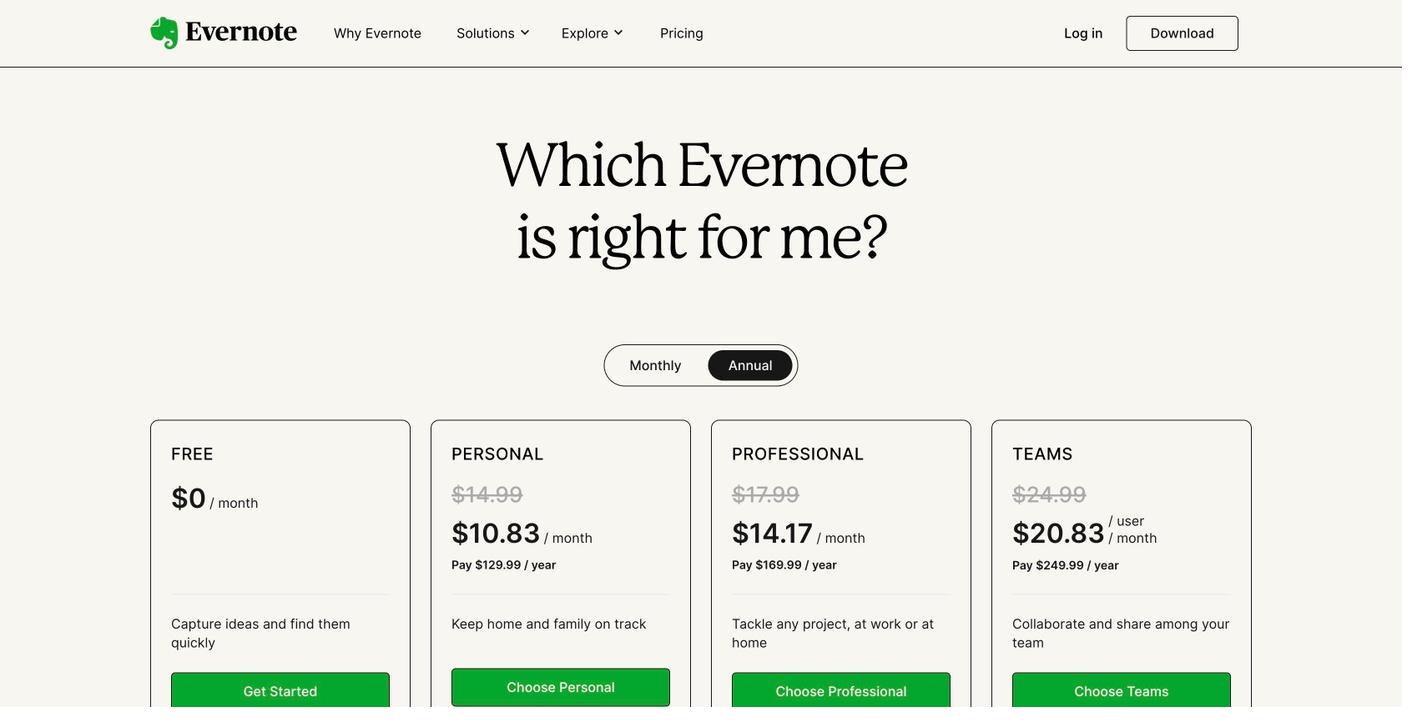 Task type: locate. For each thing, give the bounding box(es) containing it.
evernote logo image
[[150, 17, 297, 50]]



Task type: vqa. For each thing, say whether or not it's contained in the screenshot.
notes in "Evernote can remind you to take notes before or after your meetings, so you never miss a detail."
no



